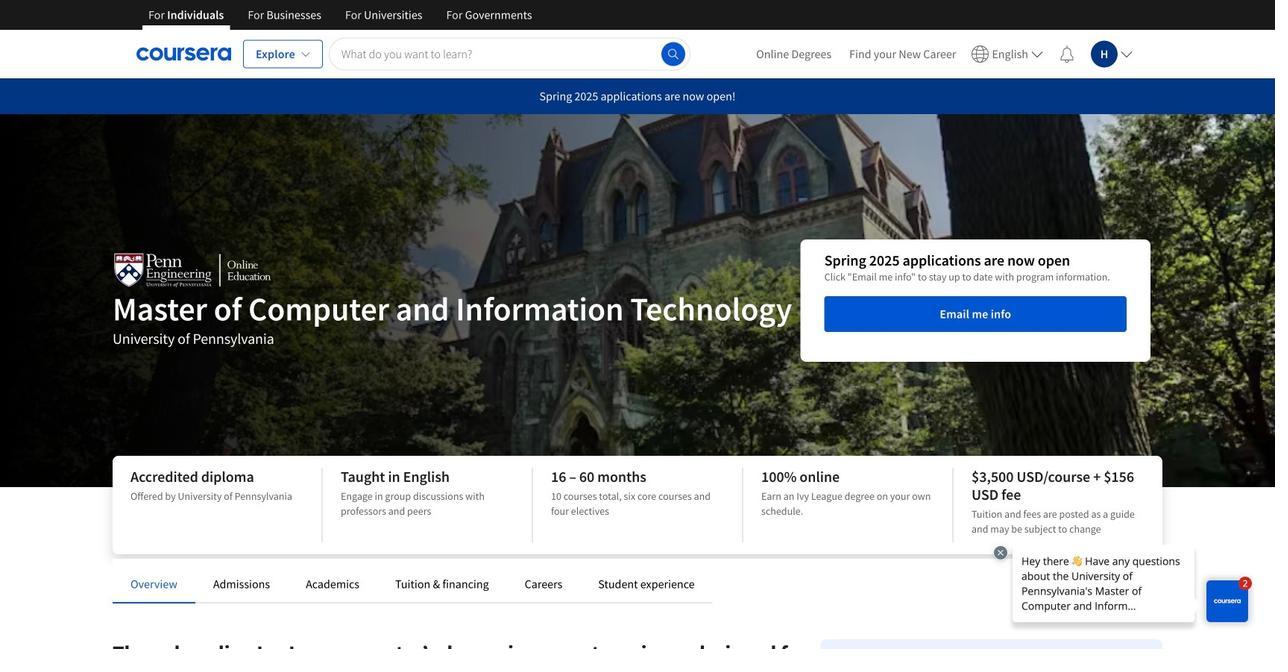 Task type: vqa. For each thing, say whether or not it's contained in the screenshot.
a
no



Task type: locate. For each thing, give the bounding box(es) containing it.
university of pennsylvania logo image
[[113, 252, 274, 290]]

None search field
[[329, 38, 691, 71]]

What do you want to learn? text field
[[329, 38, 691, 71]]

menu
[[748, 30, 1139, 78]]

coursera image
[[137, 42, 231, 66]]

banner navigation
[[137, 0, 544, 30]]



